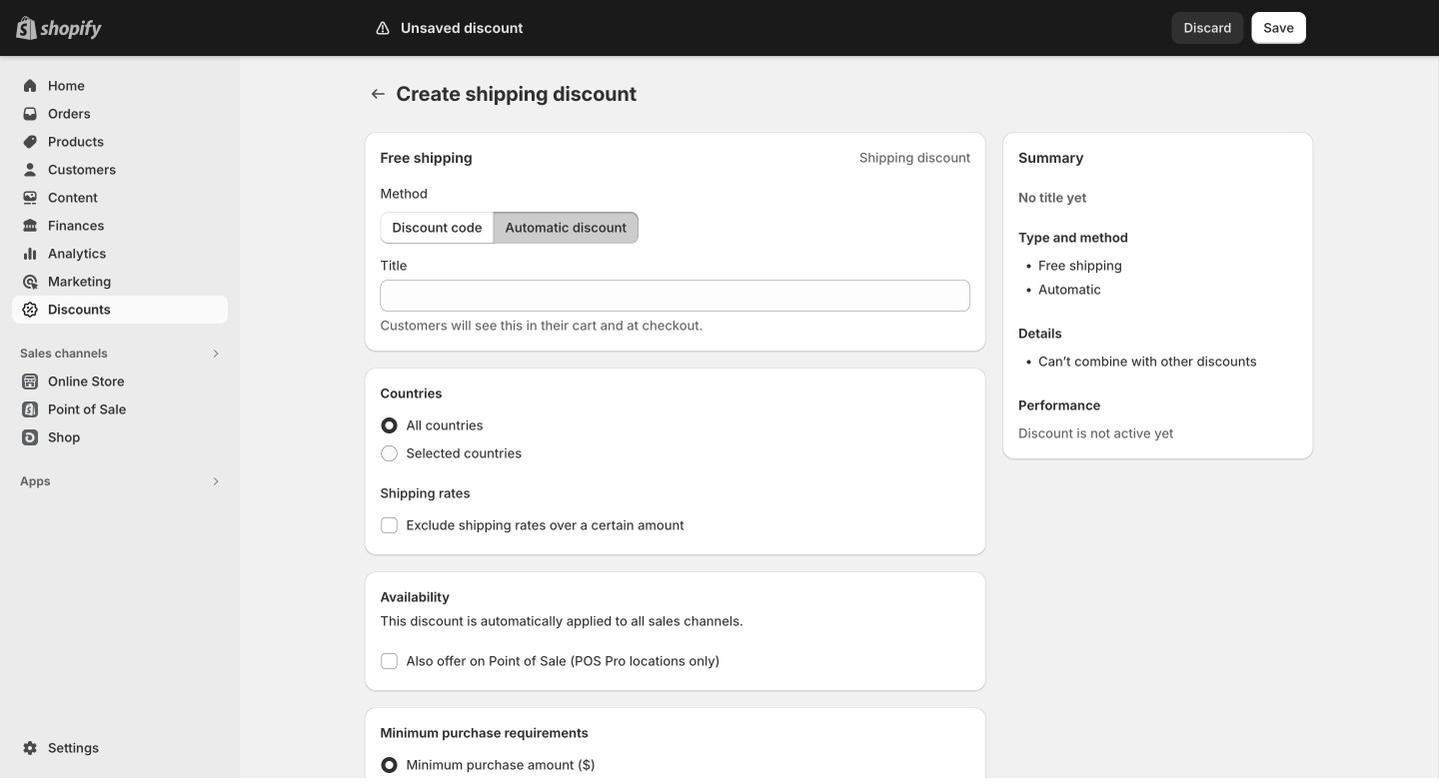 Task type: locate. For each thing, give the bounding box(es) containing it.
shopify image
[[40, 20, 102, 40]]

None text field
[[380, 280, 971, 312]]



Task type: vqa. For each thing, say whether or not it's contained in the screenshot.
  text box to the left
no



